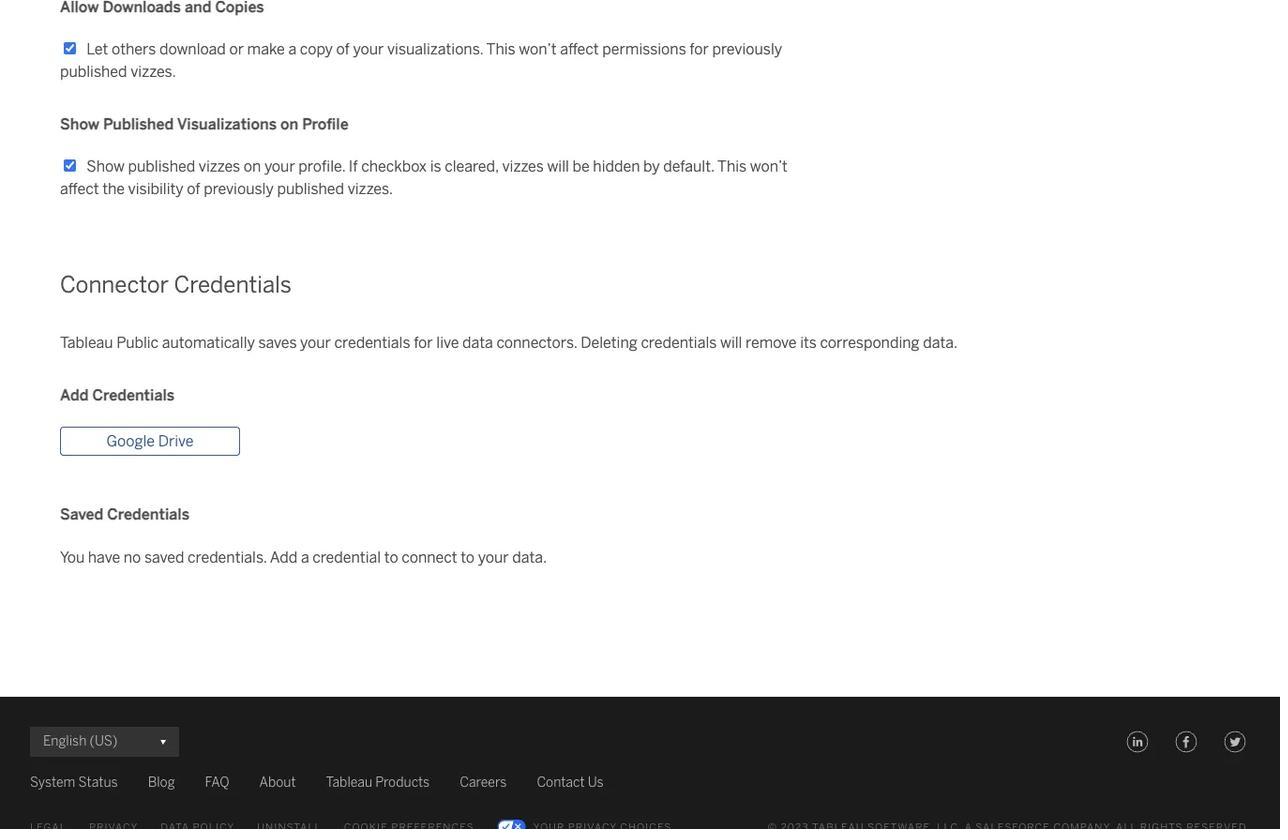 Task type: describe. For each thing, give the bounding box(es) containing it.
show for published
[[87, 158, 125, 175]]

2 credentials from the left
[[641, 334, 717, 352]]

english (us)
[[43, 734, 118, 749]]

your inside show published vizzes on your profile. if checkbox is cleared, vizzes will be hidden by default. this won't affect the visibility of previously published vizzes.
[[264, 158, 295, 175]]

you have no saved credentials. add a credential to connect to your data.
[[60, 549, 547, 566]]

hidden
[[593, 158, 640, 175]]

this inside show published vizzes on your profile. if checkbox is cleared, vizzes will be hidden by default. this won't affect the visibility of previously published vizzes.
[[718, 158, 747, 175]]

0 vertical spatial data.
[[923, 334, 958, 352]]

no
[[124, 549, 141, 566]]

your inside let others download or make a copy of your visualizations. this won't affect permissions for previously published vizzes.
[[353, 40, 384, 58]]

google
[[106, 433, 155, 451]]

Show published vizzes on your profile. If checkbox is cleared, vizzes will be hidden by default. This won't affect the visibility of previously published vizzes. checkbox
[[64, 160, 76, 172]]

careers link
[[460, 772, 507, 794]]

published inside let others download or make a copy of your visualizations. this won't affect permissions for previously published vizzes.
[[60, 63, 127, 80]]

you
[[60, 549, 85, 566]]

let others download or make a copy of your visualizations. this won't affect permissions for previously published vizzes.
[[60, 40, 783, 80]]

credentials for connector credentials
[[174, 271, 292, 298]]

google drive
[[106, 433, 194, 451]]

Let others download or make a copy of your visualizations. This won't affect permissions for previously published vizzes. checkbox
[[64, 42, 76, 54]]

1 vertical spatial published
[[128, 158, 195, 175]]

faq link
[[205, 772, 229, 794]]

won't inside show published vizzes on your profile. if checkbox is cleared, vizzes will be hidden by default. this won't affect the visibility of previously published vizzes.
[[750, 158, 788, 175]]

its
[[801, 334, 817, 352]]

visibility
[[128, 180, 184, 198]]

status
[[78, 775, 118, 791]]

blog
[[148, 775, 175, 791]]

copy
[[300, 40, 333, 58]]

tableau for tableau public automatically saves your credentials for live data connectors. deleting credentials will remove its corresponding data.
[[60, 334, 113, 352]]

be
[[573, 158, 590, 175]]

of inside let others download or make a copy of your visualizations. this won't affect permissions for previously published vizzes.
[[336, 40, 350, 58]]

saves
[[259, 334, 297, 352]]

blog link
[[148, 772, 175, 794]]

affect inside let others download or make a copy of your visualizations. this won't affect permissions for previously published vizzes.
[[560, 40, 599, 58]]

2 vizzes from the left
[[502, 158, 544, 175]]

tableau products link
[[326, 772, 430, 794]]

saved
[[144, 549, 184, 566]]

system status
[[30, 775, 118, 791]]

profile
[[302, 115, 349, 133]]

1 vertical spatial for
[[414, 334, 433, 352]]

if
[[349, 158, 358, 175]]

selected language element
[[43, 727, 166, 757]]

1 vizzes from the left
[[199, 158, 240, 175]]

1 vertical spatial data.
[[512, 549, 547, 566]]

is
[[430, 158, 442, 175]]

the
[[102, 180, 125, 198]]

about
[[259, 775, 296, 791]]

careers
[[460, 775, 507, 791]]

1 horizontal spatial a
[[301, 549, 309, 566]]

download
[[159, 40, 226, 58]]

us
[[588, 775, 604, 791]]

cleared,
[[445, 158, 499, 175]]



Task type: vqa. For each thing, say whether or not it's contained in the screenshot.
Let others download or make a copy of your visualizations. This won't affect permissions for previously published vizzes.
yes



Task type: locate. For each thing, give the bounding box(es) containing it.
credentials left live
[[335, 334, 411, 352]]

0 vertical spatial published
[[60, 63, 127, 80]]

contact us
[[537, 775, 604, 791]]

google drive button
[[60, 427, 240, 456]]

0 horizontal spatial won't
[[519, 40, 557, 58]]

tableau public automatically saves your credentials for live data connectors. deleting credentials will remove its corresponding data.
[[60, 334, 958, 352]]

your right saves on the top left of the page
[[300, 334, 331, 352]]

show up show published vizzes on your profile. if checkbox is cleared, vizzes will be hidden by default. this won't affect the visibility of previously published vizzes. option
[[60, 115, 99, 133]]

1 horizontal spatial data.
[[923, 334, 958, 352]]

for left live
[[414, 334, 433, 352]]

make
[[247, 40, 285, 58]]

0 horizontal spatial tableau
[[60, 334, 113, 352]]

credentials for saved credentials
[[107, 506, 190, 524]]

saved credentials
[[60, 506, 190, 524]]

0 horizontal spatial a
[[288, 40, 297, 58]]

vizzes.
[[131, 63, 176, 80], [348, 180, 393, 198]]

show for published
[[60, 115, 99, 133]]

1 vertical spatial this
[[718, 158, 747, 175]]

on left profile
[[281, 115, 299, 133]]

0 horizontal spatial published
[[60, 63, 127, 80]]

system
[[30, 775, 75, 791]]

0 horizontal spatial of
[[187, 180, 200, 198]]

0 horizontal spatial this
[[487, 40, 516, 58]]

add up google drive button
[[60, 387, 89, 404]]

tableau left the products
[[326, 775, 373, 791]]

to right connect
[[461, 549, 475, 566]]

1 vertical spatial tableau
[[326, 775, 373, 791]]

0 vertical spatial won't
[[519, 40, 557, 58]]

won't
[[519, 40, 557, 58], [750, 158, 788, 175]]

this inside let others download or make a copy of your visualizations. this won't affect permissions for previously published vizzes.
[[487, 40, 516, 58]]

2 vertical spatial published
[[277, 180, 344, 198]]

your right connect
[[478, 549, 509, 566]]

of
[[336, 40, 350, 58], [187, 180, 200, 198]]

let
[[87, 40, 108, 58]]

of inside show published vizzes on your profile. if checkbox is cleared, vizzes will be hidden by default. this won't affect the visibility of previously published vizzes.
[[187, 180, 200, 198]]

deleting
[[581, 334, 638, 352]]

1 vertical spatial won't
[[750, 158, 788, 175]]

show published visualizations on profile
[[60, 115, 349, 133]]

products
[[376, 775, 430, 791]]

1 horizontal spatial tableau
[[326, 775, 373, 791]]

1 horizontal spatial this
[[718, 158, 747, 175]]

contact us link
[[537, 772, 604, 794]]

credential
[[313, 549, 381, 566]]

on for visualizations
[[281, 115, 299, 133]]

add right credentials.
[[270, 549, 298, 566]]

1 horizontal spatial credentials
[[641, 334, 717, 352]]

1 horizontal spatial vizzes
[[502, 158, 544, 175]]

vizzes. inside let others download or make a copy of your visualizations. this won't affect permissions for previously published vizzes.
[[131, 63, 176, 80]]

data.
[[923, 334, 958, 352], [512, 549, 547, 566]]

0 vertical spatial add
[[60, 387, 89, 404]]

connect
[[402, 549, 457, 566]]

this
[[487, 40, 516, 58], [718, 158, 747, 175]]

0 vertical spatial of
[[336, 40, 350, 58]]

affect inside show published vizzes on your profile. if checkbox is cleared, vizzes will be hidden by default. this won't affect the visibility of previously published vizzes.
[[60, 180, 99, 198]]

contact
[[537, 775, 585, 791]]

a inside let others download or make a copy of your visualizations. this won't affect permissions for previously published vizzes.
[[288, 40, 297, 58]]

0 vertical spatial this
[[487, 40, 516, 58]]

0 horizontal spatial add
[[60, 387, 89, 404]]

your left profile.
[[264, 158, 295, 175]]

tableau inside tableau products link
[[326, 775, 373, 791]]

credentials
[[174, 271, 292, 298], [92, 387, 175, 404], [107, 506, 190, 524]]

corresponding
[[820, 334, 920, 352]]

(us)
[[90, 734, 118, 749]]

show published vizzes on your profile. if checkbox is cleared, vizzes will be hidden by default. this won't affect the visibility of previously published vizzes.
[[60, 158, 788, 198]]

credentials
[[335, 334, 411, 352], [641, 334, 717, 352]]

published down let
[[60, 63, 127, 80]]

credentials up "automatically"
[[174, 271, 292, 298]]

about link
[[259, 772, 296, 794]]

1 vertical spatial add
[[270, 549, 298, 566]]

saved
[[60, 506, 104, 524]]

1 vertical spatial will
[[721, 334, 743, 352]]

2 horizontal spatial published
[[277, 180, 344, 198]]

1 horizontal spatial of
[[336, 40, 350, 58]]

remove
[[746, 334, 797, 352]]

vizzes down visualizations
[[199, 158, 240, 175]]

profile.
[[299, 158, 345, 175]]

on inside show published vizzes on your profile. if checkbox is cleared, vizzes will be hidden by default. this won't affect the visibility of previously published vizzes.
[[244, 158, 261, 175]]

credentials up 'saved'
[[107, 506, 190, 524]]

drive
[[158, 433, 194, 451]]

tableau for tableau products
[[326, 775, 373, 791]]

this right default.
[[718, 158, 747, 175]]

2 vertical spatial credentials
[[107, 506, 190, 524]]

1 vertical spatial affect
[[60, 180, 99, 198]]

0 vertical spatial show
[[60, 115, 99, 133]]

credentials up google
[[92, 387, 175, 404]]

others
[[112, 40, 156, 58]]

0 horizontal spatial previously
[[204, 180, 274, 198]]

0 horizontal spatial affect
[[60, 180, 99, 198]]

on for vizzes
[[244, 158, 261, 175]]

2 to from the left
[[461, 549, 475, 566]]

1 vertical spatial show
[[87, 158, 125, 175]]

0 horizontal spatial for
[[414, 334, 433, 352]]

english
[[43, 734, 87, 749]]

a
[[288, 40, 297, 58], [301, 549, 309, 566]]

0 vertical spatial on
[[281, 115, 299, 133]]

tableau left public
[[60, 334, 113, 352]]

faq
[[205, 775, 229, 791]]

1 vertical spatial credentials
[[92, 387, 175, 404]]

0 horizontal spatial vizzes.
[[131, 63, 176, 80]]

affect left permissions
[[560, 40, 599, 58]]

1 horizontal spatial will
[[721, 334, 743, 352]]

automatically
[[162, 334, 255, 352]]

on
[[281, 115, 299, 133], [244, 158, 261, 175]]

0 vertical spatial tableau
[[60, 334, 113, 352]]

0 vertical spatial will
[[547, 158, 569, 175]]

your right copy
[[353, 40, 384, 58]]

default.
[[664, 158, 715, 175]]

0 vertical spatial vizzes.
[[131, 63, 176, 80]]

1 horizontal spatial published
[[128, 158, 195, 175]]

1 horizontal spatial affect
[[560, 40, 599, 58]]

0 horizontal spatial on
[[244, 158, 261, 175]]

data
[[463, 334, 493, 352]]

published up the visibility on the left of page
[[128, 158, 195, 175]]

to
[[384, 549, 398, 566], [461, 549, 475, 566]]

0 horizontal spatial will
[[547, 158, 569, 175]]

previously
[[713, 40, 783, 58], [204, 180, 274, 198]]

previously inside let others download or make a copy of your visualizations. this won't affect permissions for previously published vizzes.
[[713, 40, 783, 58]]

add credentials
[[60, 387, 175, 404]]

for inside let others download or make a copy of your visualizations. this won't affect permissions for previously published vizzes.
[[690, 40, 709, 58]]

0 horizontal spatial vizzes
[[199, 158, 240, 175]]

1 horizontal spatial add
[[270, 549, 298, 566]]

1 horizontal spatial to
[[461, 549, 475, 566]]

1 vertical spatial a
[[301, 549, 309, 566]]

1 horizontal spatial won't
[[750, 158, 788, 175]]

a left copy
[[288, 40, 297, 58]]

tableau products
[[326, 775, 430, 791]]

credentials right deleting
[[641, 334, 717, 352]]

1 horizontal spatial on
[[281, 115, 299, 133]]

visualizations
[[177, 115, 277, 133]]

on down visualizations
[[244, 158, 261, 175]]

tableau
[[60, 334, 113, 352], [326, 775, 373, 791]]

1 horizontal spatial previously
[[713, 40, 783, 58]]

have
[[88, 549, 120, 566]]

vizzes
[[199, 158, 240, 175], [502, 158, 544, 175]]

0 horizontal spatial to
[[384, 549, 398, 566]]

will left remove
[[721, 334, 743, 352]]

1 to from the left
[[384, 549, 398, 566]]

1 horizontal spatial vizzes.
[[348, 180, 393, 198]]

will
[[547, 158, 569, 175], [721, 334, 743, 352]]

of right copy
[[336, 40, 350, 58]]

published
[[103, 115, 174, 133]]

system status link
[[30, 772, 118, 794]]

public
[[116, 334, 159, 352]]

credentials for add credentials
[[92, 387, 175, 404]]

1 credentials from the left
[[335, 334, 411, 352]]

your
[[353, 40, 384, 58], [264, 158, 295, 175], [300, 334, 331, 352], [478, 549, 509, 566]]

published down profile.
[[277, 180, 344, 198]]

credentials.
[[188, 549, 267, 566]]

a left credential
[[301, 549, 309, 566]]

show
[[60, 115, 99, 133], [87, 158, 125, 175]]

0 horizontal spatial data.
[[512, 549, 547, 566]]

for
[[690, 40, 709, 58], [414, 334, 433, 352]]

0 vertical spatial affect
[[560, 40, 599, 58]]

affect
[[560, 40, 599, 58], [60, 180, 99, 198]]

published
[[60, 63, 127, 80], [128, 158, 195, 175], [277, 180, 344, 198]]

for right permissions
[[690, 40, 709, 58]]

won't inside let others download or make a copy of your visualizations. this won't affect permissions for previously published vizzes.
[[519, 40, 557, 58]]

vizzes right 'cleared,'
[[502, 158, 544, 175]]

show up the
[[87, 158, 125, 175]]

1 vertical spatial vizzes.
[[348, 180, 393, 198]]

0 horizontal spatial credentials
[[335, 334, 411, 352]]

affect down show published vizzes on your profile. if checkbox is cleared, vizzes will be hidden by default. this won't affect the visibility of previously published vizzes. option
[[60, 180, 99, 198]]

will inside show published vizzes on your profile. if checkbox is cleared, vizzes will be hidden by default. this won't affect the visibility of previously published vizzes.
[[547, 158, 569, 175]]

add
[[60, 387, 89, 404], [270, 549, 298, 566]]

1 vertical spatial previously
[[204, 180, 274, 198]]

this right visualizations.
[[487, 40, 516, 58]]

live
[[437, 334, 459, 352]]

of right the visibility on the left of page
[[187, 180, 200, 198]]

to left connect
[[384, 549, 398, 566]]

0 vertical spatial for
[[690, 40, 709, 58]]

1 vertical spatial of
[[187, 180, 200, 198]]

connector
[[60, 271, 169, 298]]

or
[[229, 40, 244, 58]]

checkbox
[[361, 158, 427, 175]]

vizzes. down others
[[131, 63, 176, 80]]

permissions
[[603, 40, 687, 58]]

visualizations.
[[387, 40, 484, 58]]

vizzes. down if
[[348, 180, 393, 198]]

1 horizontal spatial for
[[690, 40, 709, 58]]

connectors.
[[497, 334, 578, 352]]

0 vertical spatial credentials
[[174, 271, 292, 298]]

will left be on the left top of page
[[547, 158, 569, 175]]

0 vertical spatial previously
[[713, 40, 783, 58]]

0 vertical spatial a
[[288, 40, 297, 58]]

1 vertical spatial on
[[244, 158, 261, 175]]

show inside show published vizzes on your profile. if checkbox is cleared, vizzes will be hidden by default. this won't affect the visibility of previously published vizzes.
[[87, 158, 125, 175]]

connector credentials
[[60, 271, 292, 298]]

vizzes. inside show published vizzes on your profile. if checkbox is cleared, vizzes will be hidden by default. this won't affect the visibility of previously published vizzes.
[[348, 180, 393, 198]]

by
[[644, 158, 660, 175]]

previously inside show published vizzes on your profile. if checkbox is cleared, vizzes will be hidden by default. this won't affect the visibility of previously published vizzes.
[[204, 180, 274, 198]]



